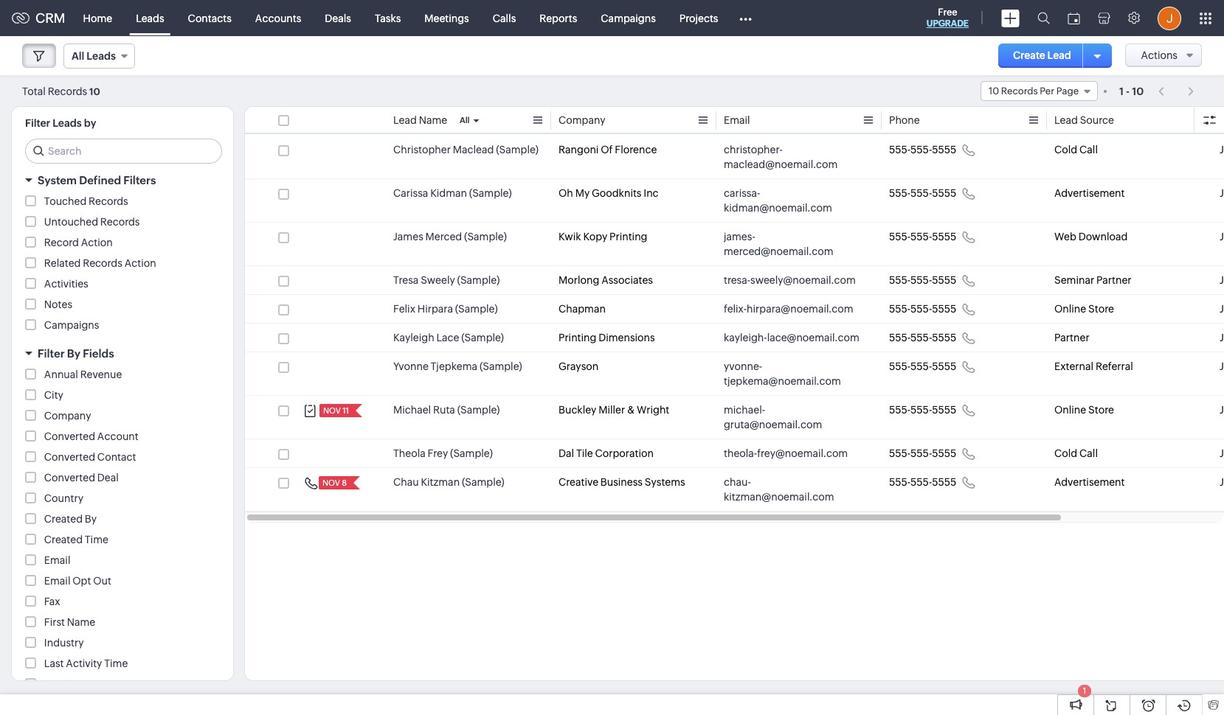 Task type: locate. For each thing, give the bounding box(es) containing it.
1 vertical spatial by
[[85, 514, 97, 525]]

555-555-5555 for felix-hirpara@noemail.com
[[889, 303, 957, 315]]

10 je from the top
[[1220, 477, 1224, 488]]

2 last from the top
[[44, 679, 64, 691]]

converted deal
[[44, 472, 119, 484]]

2 vertical spatial converted
[[44, 472, 95, 484]]

9 555-555-5555 from the top
[[889, 448, 957, 460]]

0 vertical spatial leads
[[136, 12, 164, 24]]

action up related records action
[[81, 237, 113, 249]]

4 je from the top
[[1220, 275, 1224, 286]]

6 555-555-5555 from the top
[[889, 332, 957, 344]]

fax
[[44, 596, 60, 608]]

3 je from the top
[[1220, 231, 1224, 243]]

1 vertical spatial name
[[67, 617, 95, 629]]

0 vertical spatial by
[[67, 348, 80, 360]]

printing right kopy
[[610, 231, 647, 243]]

time down created by
[[85, 534, 108, 546]]

country
[[44, 493, 83, 505]]

1 - 10
[[1119, 85, 1144, 97]]

1 horizontal spatial by
[[85, 514, 97, 525]]

michael ruta (sample)
[[393, 404, 500, 416]]

(sample) right the maclead
[[496, 144, 539, 156]]

6 je from the top
[[1220, 332, 1224, 344]]

yvonne
[[393, 361, 429, 373]]

create menu image
[[1001, 9, 1020, 27]]

je for kayleigh-lace@noemail.com
[[1220, 332, 1224, 344]]

0 vertical spatial advertisement
[[1054, 187, 1125, 199]]

5 je from the top
[[1220, 303, 1224, 315]]

projects
[[679, 12, 718, 24]]

8 555-555-5555 from the top
[[889, 404, 957, 416]]

lead up the christopher
[[393, 114, 417, 126]]

company down city
[[44, 410, 91, 422]]

records down touched records
[[100, 216, 140, 228]]

online down seminar
[[1054, 303, 1086, 315]]

7 je from the top
[[1220, 361, 1224, 373]]

0 horizontal spatial by
[[67, 348, 80, 360]]

0 vertical spatial partner
[[1096, 275, 1132, 286]]

(sample) right ruta
[[457, 404, 500, 416]]

system defined filters button
[[12, 168, 233, 193]]

1 horizontal spatial leads
[[87, 50, 116, 62]]

555-
[[889, 144, 911, 156], [911, 144, 932, 156], [889, 187, 911, 199], [911, 187, 932, 199], [889, 231, 911, 243], [911, 231, 932, 243], [889, 275, 911, 286], [911, 275, 932, 286], [889, 303, 911, 315], [911, 303, 932, 315], [889, 332, 911, 344], [911, 332, 932, 344], [889, 361, 911, 373], [911, 361, 932, 373], [889, 404, 911, 416], [911, 404, 932, 416], [889, 448, 911, 460], [911, 448, 932, 460], [889, 477, 911, 488], [911, 477, 932, 488]]

0 vertical spatial company
[[559, 114, 606, 126]]

1 5555 from the top
[[932, 144, 957, 156]]

converted contact
[[44, 452, 136, 463]]

created down created by
[[44, 534, 83, 546]]

9 je from the top
[[1220, 448, 1224, 460]]

maclead@noemail.com
[[724, 159, 838, 170]]

(sample) right tjepkema
[[480, 361, 522, 373]]

555-555-5555 for michael- gruta@noemail.com
[[889, 404, 957, 416]]

meetings
[[425, 12, 469, 24]]

converted for converted deal
[[44, 472, 95, 484]]

5555
[[932, 144, 957, 156], [932, 187, 957, 199], [932, 231, 957, 243], [932, 275, 957, 286], [932, 303, 957, 315], [932, 332, 957, 344], [932, 361, 957, 373], [932, 404, 957, 416], [932, 448, 957, 460], [932, 477, 957, 488]]

1 horizontal spatial company
[[559, 114, 606, 126]]

carissa- kidman@noemail.com
[[724, 187, 832, 214]]

2 advertisement from the top
[[1054, 477, 1125, 488]]

last activity time
[[44, 658, 128, 670]]

email opt out
[[44, 576, 111, 587]]

0 vertical spatial time
[[85, 534, 108, 546]]

filter inside filter by fields dropdown button
[[38, 348, 65, 360]]

6 5555 from the top
[[932, 332, 957, 344]]

theola-
[[724, 448, 757, 460]]

(sample) right frey
[[450, 448, 493, 460]]

1 vertical spatial call
[[1080, 448, 1098, 460]]

5 555-555-5555 from the top
[[889, 303, 957, 315]]

upgrade
[[927, 18, 969, 29]]

business
[[601, 477, 643, 488]]

morlong associates
[[559, 275, 653, 286]]

0 vertical spatial 1
[[1119, 85, 1124, 97]]

converted up converted contact on the left bottom
[[44, 431, 95, 443]]

ruta
[[433, 404, 455, 416]]

555-555-5555 for carissa- kidman@noemail.com
[[889, 187, 957, 199]]

555-555-5555
[[889, 144, 957, 156], [889, 187, 957, 199], [889, 231, 957, 243], [889, 275, 957, 286], [889, 303, 957, 315], [889, 332, 957, 344], [889, 361, 957, 373], [889, 404, 957, 416], [889, 448, 957, 460], [889, 477, 957, 488]]

1 vertical spatial cold call
[[1054, 448, 1098, 460]]

0 vertical spatial call
[[1080, 144, 1098, 156]]

records down defined
[[89, 196, 128, 207]]

0 horizontal spatial partner
[[1054, 332, 1090, 344]]

sweely@noemail.com
[[751, 275, 856, 286]]

0 vertical spatial last
[[44, 658, 64, 670]]

1 vertical spatial all
[[460, 116, 470, 125]]

advertisement for chau- kitzman@noemail.com
[[1054, 477, 1125, 488]]

1 vertical spatial created
[[44, 534, 83, 546]]

frey
[[428, 448, 448, 460]]

1 vertical spatial online
[[1054, 404, 1086, 416]]

james- merced@noemail.com link
[[724, 229, 860, 259]]

(sample) right merced in the top of the page
[[464, 231, 507, 243]]

0 vertical spatial online
[[1054, 303, 1086, 315]]

converted up country
[[44, 472, 95, 484]]

(sample) for yvonne tjepkema (sample)
[[480, 361, 522, 373]]

1 vertical spatial nov
[[322, 479, 340, 488]]

10 inside total records 10
[[89, 86, 100, 97]]

accounts link
[[243, 0, 313, 36]]

5555 for carissa- kidman@noemail.com
[[932, 187, 957, 199]]

touched records
[[44, 196, 128, 207]]

1 horizontal spatial printing
[[610, 231, 647, 243]]

1 vertical spatial campaigns
[[44, 320, 99, 331]]

all up christopher maclead (sample) link
[[460, 116, 470, 125]]

4 5555 from the top
[[932, 275, 957, 286]]

8 je from the top
[[1220, 404, 1224, 416]]

email up fax
[[44, 576, 70, 587]]

last for last activity time
[[44, 658, 64, 670]]

0 horizontal spatial leads
[[53, 117, 82, 129]]

email
[[724, 114, 750, 126], [44, 555, 70, 567], [44, 576, 70, 587]]

nov left "8"
[[322, 479, 340, 488]]

touched
[[44, 196, 87, 207]]

0 vertical spatial filter
[[25, 117, 50, 129]]

10 up by
[[89, 86, 100, 97]]

felix hirpara (sample)
[[393, 303, 498, 315]]

3 555-555-5555 from the top
[[889, 231, 957, 243]]

chau kitzman (sample)
[[393, 477, 504, 488]]

-
[[1126, 85, 1130, 97]]

0 vertical spatial all
[[72, 50, 84, 62]]

actions
[[1141, 49, 1178, 61]]

1 horizontal spatial partner
[[1096, 275, 1132, 286]]

action down untouched records
[[124, 258, 156, 269]]

10 for 1 - 10
[[1132, 85, 1144, 97]]

je for christopher- maclead@noemail.com
[[1220, 144, 1224, 156]]

1 vertical spatial action
[[124, 258, 156, 269]]

external referral
[[1054, 361, 1133, 373]]

1 cold call from the top
[[1054, 144, 1098, 156]]

10 Records Per Page field
[[981, 81, 1098, 101]]

Other Modules field
[[730, 6, 762, 30]]

felix-hirpara@noemail.com link
[[724, 302, 853, 317]]

campaigns link
[[589, 0, 668, 36]]

(sample) right "kidman"
[[469, 187, 512, 199]]

kitzman@noemail.com
[[724, 491, 834, 503]]

hirpara@noemail.com
[[747, 303, 853, 315]]

2 5555 from the top
[[932, 187, 957, 199]]

0 vertical spatial printing
[[610, 231, 647, 243]]

2 created from the top
[[44, 534, 83, 546]]

campaigns right reports
[[601, 12, 656, 24]]

1 vertical spatial 1
[[1083, 687, 1086, 696]]

leads inside field
[[87, 50, 116, 62]]

theola frey (sample) link
[[393, 446, 493, 461]]

leads down 'home' link
[[87, 50, 116, 62]]

1 horizontal spatial campaigns
[[601, 12, 656, 24]]

online store down the external referral
[[1054, 404, 1114, 416]]

0 vertical spatial action
[[81, 237, 113, 249]]

(sample) up kayleigh lace (sample) link
[[455, 303, 498, 315]]

(sample) for felix hirpara (sample)
[[455, 303, 498, 315]]

1 vertical spatial advertisement
[[1054, 477, 1125, 488]]

lead right "create"
[[1048, 49, 1071, 61]]

last down "industry"
[[44, 658, 64, 670]]

2 vertical spatial leads
[[53, 117, 82, 129]]

1 advertisement from the top
[[1054, 187, 1125, 199]]

michael-
[[724, 404, 765, 416]]

store down seminar partner
[[1088, 303, 1114, 315]]

All Leads field
[[63, 44, 135, 69]]

1 horizontal spatial 1
[[1119, 85, 1124, 97]]

last down last activity time
[[44, 679, 64, 691]]

0 horizontal spatial action
[[81, 237, 113, 249]]

deal
[[97, 472, 119, 484]]

search element
[[1029, 0, 1059, 36]]

1 store from the top
[[1088, 303, 1114, 315]]

leads for filter leads by
[[53, 117, 82, 129]]

online store down seminar partner
[[1054, 303, 1114, 315]]

2 horizontal spatial leads
[[136, 12, 164, 24]]

0 vertical spatial nov
[[323, 407, 341, 415]]

5 5555 from the top
[[932, 303, 957, 315]]

call for theola-frey@noemail.com
[[1080, 448, 1098, 460]]

all up total records 10
[[72, 50, 84, 62]]

1 cold from the top
[[1054, 144, 1077, 156]]

records for 10
[[1001, 86, 1038, 97]]

1 vertical spatial online store
[[1054, 404, 1114, 416]]

1 horizontal spatial 10
[[989, 86, 999, 97]]

name for first name
[[67, 617, 95, 629]]

annual revenue
[[44, 369, 122, 381]]

leads for all leads
[[87, 50, 116, 62]]

je for theola-frey@noemail.com
[[1220, 448, 1224, 460]]

555-555-5555 for tresa-sweely@noemail.com
[[889, 275, 957, 286]]

filter up annual
[[38, 348, 65, 360]]

printing
[[610, 231, 647, 243], [559, 332, 597, 344]]

1 vertical spatial leads
[[87, 50, 116, 62]]

campaigns
[[601, 12, 656, 24], [44, 320, 99, 331]]

2 call from the top
[[1080, 448, 1098, 460]]

2 store from the top
[[1088, 404, 1114, 416]]

time right "activity"
[[104, 658, 128, 670]]

0 vertical spatial converted
[[44, 431, 95, 443]]

online store for felix-hirpara@noemail.com
[[1054, 303, 1114, 315]]

partner right seminar
[[1096, 275, 1132, 286]]

555-555-5555 for theola-frey@noemail.com
[[889, 448, 957, 460]]

call
[[1080, 144, 1098, 156], [1080, 448, 1098, 460]]

lead down page
[[1054, 114, 1078, 126]]

1 online from the top
[[1054, 303, 1086, 315]]

cold for christopher- maclead@noemail.com
[[1054, 144, 1077, 156]]

0 vertical spatial name
[[419, 114, 447, 126]]

0 horizontal spatial 10
[[89, 86, 100, 97]]

records up filter leads by
[[48, 85, 87, 97]]

created down country
[[44, 514, 83, 525]]

calls link
[[481, 0, 528, 36]]

0 horizontal spatial campaigns
[[44, 320, 99, 331]]

je for carissa- kidman@noemail.com
[[1220, 187, 1224, 199]]

1 vertical spatial converted
[[44, 452, 95, 463]]

online store for michael- gruta@noemail.com
[[1054, 404, 1114, 416]]

carissa-
[[724, 187, 760, 199]]

(sample) inside 'link'
[[464, 231, 507, 243]]

cold for theola-frey@noemail.com
[[1054, 448, 1077, 460]]

name for last name
[[66, 679, 94, 691]]

hirpara
[[418, 303, 453, 315]]

1 converted from the top
[[44, 431, 95, 443]]

search image
[[1037, 12, 1050, 24]]

all inside field
[[72, 50, 84, 62]]

navigation
[[1151, 80, 1202, 102]]

online store
[[1054, 303, 1114, 315], [1054, 404, 1114, 416]]

store for felix-hirpara@noemail.com
[[1088, 303, 1114, 315]]

0 vertical spatial cold
[[1054, 144, 1077, 156]]

advertisement
[[1054, 187, 1125, 199], [1054, 477, 1125, 488]]

email up christopher-
[[724, 114, 750, 126]]

kayleigh-lace@noemail.com
[[724, 332, 860, 344]]

10 5555 from the top
[[932, 477, 957, 488]]

10 right -
[[1132, 85, 1144, 97]]

by up annual revenue
[[67, 348, 80, 360]]

create
[[1013, 49, 1045, 61]]

merced
[[425, 231, 462, 243]]

last name
[[44, 679, 94, 691]]

1 vertical spatial filter
[[38, 348, 65, 360]]

nov 8
[[322, 479, 347, 488]]

email down created time
[[44, 555, 70, 567]]

2 cold call from the top
[[1054, 448, 1098, 460]]

2 cold from the top
[[1054, 448, 1077, 460]]

crm link
[[12, 10, 65, 26]]

leads right home
[[136, 12, 164, 24]]

reports link
[[528, 0, 589, 36]]

3 5555 from the top
[[932, 231, 957, 243]]

2 je from the top
[[1220, 187, 1224, 199]]

3 converted from the top
[[44, 472, 95, 484]]

records
[[48, 85, 87, 97], [1001, 86, 1038, 97], [89, 196, 128, 207], [100, 216, 140, 228], [83, 258, 122, 269]]

10
[[1132, 85, 1144, 97], [989, 86, 999, 97], [89, 86, 100, 97]]

1 last from the top
[[44, 658, 64, 670]]

kidman
[[430, 187, 467, 199]]

5555 for kayleigh-lace@noemail.com
[[932, 332, 957, 344]]

name down "activity"
[[66, 679, 94, 691]]

converted for converted contact
[[44, 452, 95, 463]]

kayleigh-
[[724, 332, 767, 344]]

(sample) for michael ruta (sample)
[[457, 404, 500, 416]]

(sample) for christopher maclead (sample)
[[496, 144, 539, 156]]

1 horizontal spatial all
[[460, 116, 470, 125]]

printing up 'grayson'
[[559, 332, 597, 344]]

by up created time
[[85, 514, 97, 525]]

filter down total
[[25, 117, 50, 129]]

tresa
[[393, 275, 419, 286]]

0 vertical spatial online store
[[1054, 303, 1114, 315]]

lace
[[436, 332, 459, 344]]

seminar
[[1054, 275, 1094, 286]]

(sample) right lace
[[461, 332, 504, 344]]

row group
[[245, 136, 1224, 512]]

10 left per
[[989, 86, 999, 97]]

(sample) for carissa kidman (sample)
[[469, 187, 512, 199]]

all
[[72, 50, 84, 62], [460, 116, 470, 125]]

advertisement for carissa- kidman@noemail.com
[[1054, 187, 1125, 199]]

1 vertical spatial cold
[[1054, 448, 1077, 460]]

0 vertical spatial store
[[1088, 303, 1114, 315]]

2 horizontal spatial 10
[[1132, 85, 1144, 97]]

0 horizontal spatial company
[[44, 410, 91, 422]]

2 converted from the top
[[44, 452, 95, 463]]

(sample) for tresa sweely (sample)
[[457, 275, 500, 286]]

1 call from the top
[[1080, 144, 1098, 156]]

je for james- merced@noemail.com
[[1220, 231, 1224, 243]]

leads
[[136, 12, 164, 24], [87, 50, 116, 62], [53, 117, 82, 129]]

online down external
[[1054, 404, 1086, 416]]

0 horizontal spatial 1
[[1083, 687, 1086, 696]]

accounts
[[255, 12, 301, 24]]

8 5555 from the top
[[932, 404, 957, 416]]

0 vertical spatial created
[[44, 514, 83, 525]]

records inside field
[[1001, 86, 1038, 97]]

1 for 1 - 10
[[1119, 85, 1124, 97]]

1 online store from the top
[[1054, 303, 1114, 315]]

by inside filter by fields dropdown button
[[67, 348, 80, 360]]

2 online from the top
[[1054, 404, 1086, 416]]

store down the external referral
[[1088, 404, 1114, 416]]

2 online store from the top
[[1054, 404, 1114, 416]]

10 555-555-5555 from the top
[[889, 477, 957, 488]]

campaigns inside campaigns link
[[601, 12, 656, 24]]

leads left by
[[53, 117, 82, 129]]

records for related
[[83, 258, 122, 269]]

company up rangoni
[[559, 114, 606, 126]]

1 created from the top
[[44, 514, 83, 525]]

partner up external
[[1054, 332, 1090, 344]]

(sample) right kitzman
[[462, 477, 504, 488]]

filter leads by
[[25, 117, 96, 129]]

reports
[[540, 12, 577, 24]]

nov left 11
[[323, 407, 341, 415]]

7 5555 from the top
[[932, 361, 957, 373]]

2 555-555-5555 from the top
[[889, 187, 957, 199]]

home link
[[71, 0, 124, 36]]

christopher- maclead@noemail.com
[[724, 144, 838, 170]]

0 horizontal spatial all
[[72, 50, 84, 62]]

(sample) right sweely
[[457, 275, 500, 286]]

name for lead name
[[419, 114, 447, 126]]

4 555-555-5555 from the top
[[889, 275, 957, 286]]

0 vertical spatial campaigns
[[601, 12, 656, 24]]

name right first
[[67, 617, 95, 629]]

kitzman
[[421, 477, 460, 488]]

christopher maclead (sample)
[[393, 144, 539, 156]]

1 555-555-5555 from the top
[[889, 144, 957, 156]]

james merced (sample) link
[[393, 229, 507, 244]]

0 vertical spatial cold call
[[1054, 144, 1098, 156]]

florence
[[615, 144, 657, 156]]

records down record action
[[83, 258, 122, 269]]

7 555-555-5555 from the top
[[889, 361, 957, 373]]

555-555-5555 for kayleigh-lace@noemail.com
[[889, 332, 957, 344]]

1 vertical spatial company
[[44, 410, 91, 422]]

free upgrade
[[927, 7, 969, 29]]

campaigns down notes on the left top of the page
[[44, 320, 99, 331]]

my
[[575, 187, 590, 199]]

annual
[[44, 369, 78, 381]]

1 vertical spatial last
[[44, 679, 64, 691]]

carissa kidman (sample) link
[[393, 186, 512, 201]]

name up the christopher
[[419, 114, 447, 126]]

2 vertical spatial name
[[66, 679, 94, 691]]

calendar image
[[1068, 12, 1080, 24]]

record action
[[44, 237, 113, 249]]

converted up the converted deal
[[44, 452, 95, 463]]

1 vertical spatial store
[[1088, 404, 1114, 416]]

gruta@noemail.com
[[724, 419, 822, 431]]

goodknits
[[592, 187, 642, 199]]

9 5555 from the top
[[932, 448, 957, 460]]

seminar partner
[[1054, 275, 1132, 286]]

1 je from the top
[[1220, 144, 1224, 156]]

1 vertical spatial time
[[104, 658, 128, 670]]

records left per
[[1001, 86, 1038, 97]]

profile element
[[1149, 0, 1190, 36]]

1 vertical spatial printing
[[559, 332, 597, 344]]



Task type: describe. For each thing, give the bounding box(es) containing it.
filter by fields button
[[12, 341, 233, 367]]

0 vertical spatial email
[[724, 114, 750, 126]]

download
[[1079, 231, 1128, 243]]

christopher- maclead@noemail.com link
[[724, 142, 860, 172]]

felix-hirpara@noemail.com
[[724, 303, 853, 315]]

wright
[[637, 404, 669, 416]]

rangoni
[[559, 144, 599, 156]]

nov for michael
[[323, 407, 341, 415]]

created time
[[44, 534, 108, 546]]

miller
[[599, 404, 625, 416]]

frey@noemail.com
[[757, 448, 848, 460]]

tresa-sweely@noemail.com
[[724, 275, 856, 286]]

projects link
[[668, 0, 730, 36]]

first
[[44, 617, 65, 629]]

je for tresa-sweely@noemail.com
[[1220, 275, 1224, 286]]

555-555-5555 for christopher- maclead@noemail.com
[[889, 144, 957, 156]]

(sample) for james merced (sample)
[[464, 231, 507, 243]]

chapman
[[559, 303, 606, 315]]

filter for filter by fields
[[38, 348, 65, 360]]

grayson
[[559, 361, 599, 373]]

je for felix-hirpara@noemail.com
[[1220, 303, 1224, 315]]

out
[[93, 576, 111, 587]]

creative business systems
[[559, 477, 685, 488]]

cold call for theola-frey@noemail.com
[[1054, 448, 1098, 460]]

created for created time
[[44, 534, 83, 546]]

profile image
[[1158, 6, 1181, 30]]

by for filter
[[67, 348, 80, 360]]

filter by fields
[[38, 348, 114, 360]]

Search text field
[[26, 139, 221, 163]]

opt
[[72, 576, 91, 587]]

filter for filter leads by
[[25, 117, 50, 129]]

online for felix-hirpara@noemail.com
[[1054, 303, 1086, 315]]

systems
[[645, 477, 685, 488]]

kwik
[[559, 231, 581, 243]]

meetings link
[[413, 0, 481, 36]]

(sample) for kayleigh lace (sample)
[[461, 332, 504, 344]]

je for chau- kitzman@noemail.com
[[1220, 477, 1224, 488]]

tasks
[[375, 12, 401, 24]]

(sample) for theola frey (sample)
[[450, 448, 493, 460]]

all for all leads
[[72, 50, 84, 62]]

defined
[[79, 174, 121, 187]]

web download
[[1054, 231, 1128, 243]]

records for total
[[48, 85, 87, 97]]

fields
[[83, 348, 114, 360]]

lead for lead source
[[1054, 114, 1078, 126]]

of
[[601, 144, 613, 156]]

chau kitzman (sample) link
[[393, 475, 504, 490]]

555-555-5555 for james- merced@noemail.com
[[889, 231, 957, 243]]

michael- gruta@noemail.com link
[[724, 403, 860, 432]]

5555 for james- merced@noemail.com
[[932, 231, 957, 243]]

by for created
[[85, 514, 97, 525]]

total
[[22, 85, 46, 97]]

create menu element
[[992, 0, 1029, 36]]

michael ruta (sample) link
[[393, 403, 500, 418]]

associates
[[601, 275, 653, 286]]

(sample) for chau kitzman (sample)
[[462, 477, 504, 488]]

james merced (sample)
[[393, 231, 507, 243]]

lead source
[[1054, 114, 1114, 126]]

converted for converted account
[[44, 431, 95, 443]]

nov for chau
[[322, 479, 340, 488]]

record
[[44, 237, 79, 249]]

555-555-5555 for yvonne- tjepkema@noemail.com
[[889, 361, 957, 373]]

felix
[[393, 303, 415, 315]]

tjepkema
[[431, 361, 477, 373]]

kayleigh lace (sample)
[[393, 332, 504, 344]]

5555 for christopher- maclead@noemail.com
[[932, 144, 957, 156]]

home
[[83, 12, 112, 24]]

store for michael- gruta@noemail.com
[[1088, 404, 1114, 416]]

5555 for chau- kitzman@noemail.com
[[932, 477, 957, 488]]

chau
[[393, 477, 419, 488]]

carissa kidman (sample)
[[393, 187, 512, 199]]

nov 11
[[323, 407, 349, 415]]

5555 for theola-frey@noemail.com
[[932, 448, 957, 460]]

call for christopher- maclead@noemail.com
[[1080, 144, 1098, 156]]

christopher
[[393, 144, 451, 156]]

calls
[[493, 12, 516, 24]]

tjepkema@noemail.com
[[724, 376, 841, 387]]

first name
[[44, 617, 95, 629]]

555-555-5555 for chau- kitzman@noemail.com
[[889, 477, 957, 488]]

yvonne- tjepkema@noemail.com link
[[724, 359, 860, 389]]

tresa sweely (sample)
[[393, 275, 500, 286]]

buckley
[[559, 404, 597, 416]]

je for yvonne- tjepkema@noemail.com
[[1220, 361, 1224, 373]]

per
[[1040, 86, 1054, 97]]

5555 for tresa-sweely@noemail.com
[[932, 275, 957, 286]]

industry
[[44, 638, 84, 649]]

lead name
[[393, 114, 447, 126]]

10 for total records 10
[[89, 86, 100, 97]]

kayleigh-lace@noemail.com link
[[724, 331, 860, 345]]

chau- kitzman@noemail.com
[[724, 477, 834, 503]]

1 for 1
[[1083, 687, 1086, 696]]

deals link
[[313, 0, 363, 36]]

inc
[[644, 187, 659, 199]]

referral
[[1096, 361, 1133, 373]]

theola frey (sample)
[[393, 448, 493, 460]]

records for untouched
[[100, 216, 140, 228]]

cold call for christopher- maclead@noemail.com
[[1054, 144, 1098, 156]]

contacts link
[[176, 0, 243, 36]]

maclead
[[453, 144, 494, 156]]

5555 for yvonne- tjepkema@noemail.com
[[932, 361, 957, 373]]

yvonne tjepkema (sample) link
[[393, 359, 522, 374]]

create lead button
[[998, 44, 1086, 68]]

sweely
[[421, 275, 455, 286]]

tasks link
[[363, 0, 413, 36]]

1 vertical spatial partner
[[1054, 332, 1090, 344]]

5555 for felix-hirpara@noemail.com
[[932, 303, 957, 315]]

contacts
[[188, 12, 232, 24]]

by
[[84, 117, 96, 129]]

0 horizontal spatial printing
[[559, 332, 597, 344]]

james- merced@noemail.com
[[724, 231, 833, 258]]

lead inside button
[[1048, 49, 1071, 61]]

1 horizontal spatial action
[[124, 258, 156, 269]]

je for michael- gruta@noemail.com
[[1220, 404, 1224, 416]]

external
[[1054, 361, 1094, 373]]

records for touched
[[89, 196, 128, 207]]

last for last name
[[44, 679, 64, 691]]

creative
[[559, 477, 598, 488]]

1 vertical spatial email
[[44, 555, 70, 567]]

lead for lead name
[[393, 114, 417, 126]]

buckley miller & wright
[[559, 404, 669, 416]]

carissa
[[393, 187, 428, 199]]

james-
[[724, 231, 755, 243]]

2 vertical spatial email
[[44, 576, 70, 587]]

carissa- kidman@noemail.com link
[[724, 186, 860, 215]]

5555 for michael- gruta@noemail.com
[[932, 404, 957, 416]]

theola-frey@noemail.com link
[[724, 446, 848, 461]]

created for created by
[[44, 514, 83, 525]]

row group containing christopher maclead (sample)
[[245, 136, 1224, 512]]

online for michael- gruta@noemail.com
[[1054, 404, 1086, 416]]

10 inside field
[[989, 86, 999, 97]]

filters
[[123, 174, 156, 187]]

total records 10
[[22, 85, 100, 97]]

all for all
[[460, 116, 470, 125]]

felix-
[[724, 303, 747, 315]]



Task type: vqa. For each thing, say whether or not it's contained in the screenshot.


